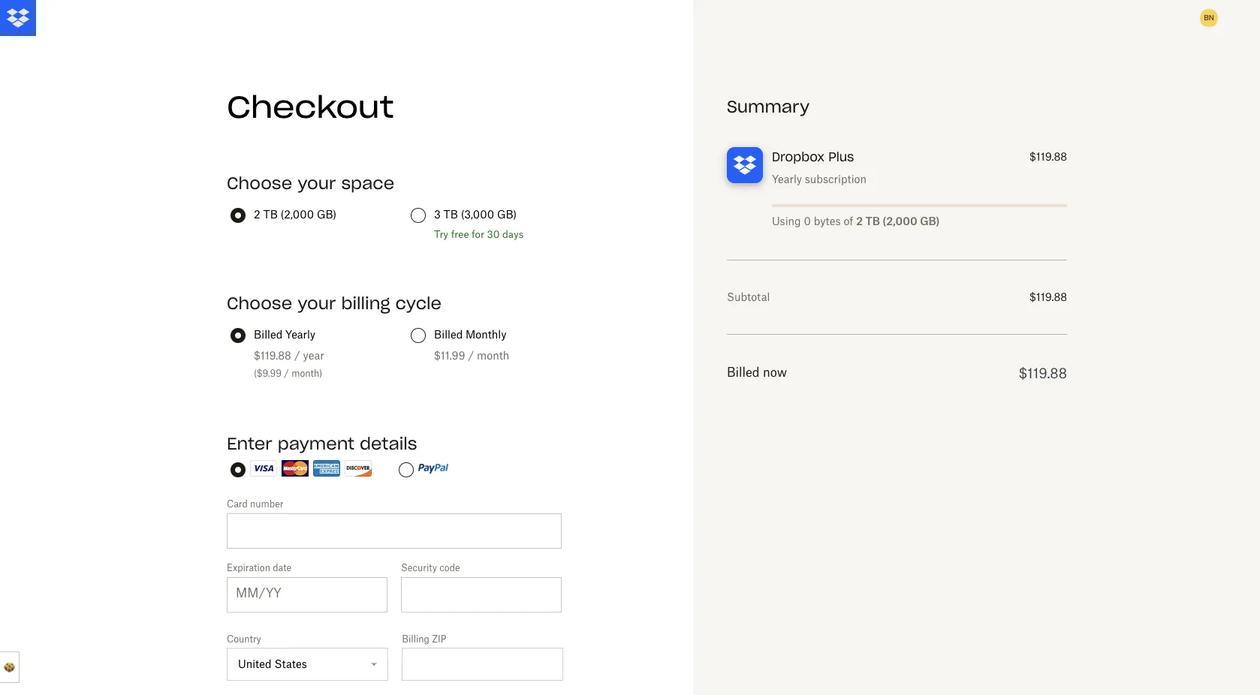 Task type: describe. For each thing, give the bounding box(es) containing it.
/ for month
[[468, 349, 474, 362]]

billed yearly
[[254, 328, 316, 341]]

year
[[303, 349, 324, 362]]

progress bar inside summary 'list'
[[772, 204, 1067, 207]]

dropbox plus
[[772, 149, 854, 165]]

amex image
[[313, 461, 340, 477]]

using 0 bytes of 2 tb (2,000 gb)
[[772, 215, 940, 228]]

month
[[477, 349, 510, 362]]

3
[[434, 208, 441, 221]]

billed monthly
[[434, 328, 507, 341]]

0 horizontal spatial (2,000
[[281, 208, 314, 221]]

choose for choose your space
[[227, 173, 292, 194]]

0
[[804, 215, 811, 228]]

bn button
[[1197, 6, 1222, 30]]

Billing ZIP text field
[[402, 648, 563, 681]]

days
[[503, 228, 524, 240]]

tb inside summary 'list'
[[866, 215, 880, 228]]

paypal image
[[418, 463, 448, 475]]

your for space
[[298, 173, 336, 194]]

3 TB (3,000 GB) radio
[[411, 208, 426, 223]]

0 horizontal spatial 2
[[254, 208, 260, 221]]

$11.99 / month
[[434, 349, 510, 362]]

visa image
[[250, 461, 277, 477]]

tb for 2
[[263, 208, 278, 221]]

cycle
[[396, 293, 442, 314]]

choose your space
[[227, 173, 395, 194]]

2 tb (2,000 gb)
[[254, 208, 337, 221]]

$119.88 / year ($9.99 / month)
[[254, 349, 324, 379]]

0 horizontal spatial yearly
[[286, 328, 316, 341]]

billing
[[341, 293, 390, 314]]

($9.99
[[254, 368, 282, 379]]

discover image
[[345, 461, 372, 477]]

summary
[[727, 96, 810, 117]]

yearly subscription
[[772, 173, 867, 186]]

using
[[772, 215, 801, 228]]

bn
[[1204, 13, 1215, 23]]

month)
[[292, 368, 322, 379]]

your for billing
[[298, 293, 336, 314]]

$119.88 inside $119.88 / year ($9.99 / month)
[[254, 349, 291, 362]]

gb) for 3 tb (3,000 gb)
[[497, 208, 517, 221]]

billed for billed now
[[727, 365, 760, 380]]



Task type: vqa. For each thing, say whether or not it's contained in the screenshot.
Plus
yes



Task type: locate. For each thing, give the bounding box(es) containing it.
dropbox
[[772, 149, 825, 165]]

billed up $11.99 at the left bottom
[[434, 328, 463, 341]]

billed for billed yearly
[[254, 328, 283, 341]]

choose
[[227, 173, 292, 194], [227, 293, 292, 314]]

1 vertical spatial yearly
[[286, 328, 316, 341]]

2 horizontal spatial /
[[468, 349, 474, 362]]

2 horizontal spatial billed
[[727, 365, 760, 380]]

/ for year
[[294, 349, 300, 362]]

tb right the 2 tb (2,000 gb) radio
[[263, 208, 278, 221]]

(2,000 right the of
[[883, 215, 918, 228]]

yearly inside summary 'list'
[[772, 173, 802, 186]]

choose up the 2 tb (2,000 gb) radio
[[227, 173, 292, 194]]

2 inside summary 'list'
[[857, 215, 863, 228]]

now
[[763, 365, 787, 380]]

0 horizontal spatial gb)
[[317, 208, 337, 221]]

$11.99
[[434, 349, 465, 362]]

0 horizontal spatial tb
[[263, 208, 278, 221]]

details
[[360, 433, 417, 454]]

billed for billed monthly
[[434, 328, 463, 341]]

tb for 3
[[444, 208, 458, 221]]

/ down billed monthly
[[468, 349, 474, 362]]

30
[[487, 228, 500, 240]]

your up the 2 tb (2,000 gb)
[[298, 173, 336, 194]]

yearly up year
[[286, 328, 316, 341]]

summary list
[[727, 96, 1067, 386]]

tb
[[263, 208, 278, 221], [444, 208, 458, 221], [866, 215, 880, 228]]

(2,000 inside summary 'list'
[[883, 215, 918, 228]]

3 tb (3,000 gb)
[[434, 208, 517, 221]]

2
[[254, 208, 260, 221], [857, 215, 863, 228]]

monthly
[[466, 328, 507, 341]]

payment
[[278, 433, 355, 454]]

try
[[434, 228, 449, 240]]

of
[[844, 215, 854, 228]]

bytes
[[814, 215, 841, 228]]

2 horizontal spatial gb)
[[920, 215, 940, 228]]

0 vertical spatial choose
[[227, 173, 292, 194]]

billed now
[[727, 365, 787, 380]]

subtotal
[[727, 291, 770, 303]]

0 vertical spatial yearly
[[772, 173, 802, 186]]

1 vertical spatial your
[[298, 293, 336, 314]]

2 right the 2 tb (2,000 gb) radio
[[254, 208, 260, 221]]

choose up billed yearly option
[[227, 293, 292, 314]]

enter payment details
[[227, 433, 417, 454]]

1 horizontal spatial 2
[[857, 215, 863, 228]]

plus
[[829, 149, 854, 165]]

None radio
[[231, 463, 246, 478], [399, 463, 414, 478], [231, 463, 246, 478], [399, 463, 414, 478]]

billing
[[402, 634, 430, 645]]

0 horizontal spatial /
[[284, 368, 289, 379]]

try free for 30 days
[[434, 228, 524, 240]]

1 your from the top
[[298, 173, 336, 194]]

Billed Yearly radio
[[231, 328, 246, 343]]

tb right the of
[[866, 215, 880, 228]]

billed inside summary 'list'
[[727, 365, 760, 380]]

gb) for 2 tb (2,000 gb)
[[317, 208, 337, 221]]

1 horizontal spatial tb
[[444, 208, 458, 221]]

2 right the of
[[857, 215, 863, 228]]

$119.88
[[1030, 150, 1067, 163], [1030, 291, 1067, 303], [254, 349, 291, 362], [1019, 365, 1067, 382]]

mastercard image
[[282, 461, 309, 477]]

billed
[[254, 328, 283, 341], [434, 328, 463, 341], [727, 365, 760, 380]]

0 horizontal spatial billed
[[254, 328, 283, 341]]

1 horizontal spatial /
[[294, 349, 300, 362]]

2 TB (2,000 GB) radio
[[231, 208, 246, 223]]

0 vertical spatial your
[[298, 173, 336, 194]]

/
[[294, 349, 300, 362], [468, 349, 474, 362], [284, 368, 289, 379]]

(3,000
[[461, 208, 494, 221]]

2 choose from the top
[[227, 293, 292, 314]]

yearly
[[772, 173, 802, 186], [286, 328, 316, 341]]

gb) inside summary 'list'
[[920, 215, 940, 228]]

space
[[341, 173, 395, 194]]

checkout
[[227, 88, 394, 126]]

gb)
[[317, 208, 337, 221], [497, 208, 517, 221], [920, 215, 940, 228]]

2 your from the top
[[298, 293, 336, 314]]

yearly down the dropbox
[[772, 173, 802, 186]]

1 horizontal spatial billed
[[434, 328, 463, 341]]

(2,000
[[281, 208, 314, 221], [883, 215, 918, 228]]

progress bar
[[772, 204, 1067, 207]]

country
[[227, 634, 261, 645]]

choose for choose your billing cycle
[[227, 293, 292, 314]]

your up billed yearly
[[298, 293, 336, 314]]

your
[[298, 173, 336, 194], [298, 293, 336, 314]]

zip
[[432, 634, 446, 645]]

subscription
[[805, 173, 867, 186]]

/ right ($9.99
[[284, 368, 289, 379]]

1 horizontal spatial gb)
[[497, 208, 517, 221]]

1 horizontal spatial (2,000
[[883, 215, 918, 228]]

billed left now on the right of page
[[727, 365, 760, 380]]

/ left year
[[294, 349, 300, 362]]

1 choose from the top
[[227, 173, 292, 194]]

billed right billed yearly option
[[254, 328, 283, 341]]

choose your billing cycle
[[227, 293, 442, 314]]

free
[[451, 228, 469, 240]]

tb right 3
[[444, 208, 458, 221]]

(2,000 down choose your space
[[281, 208, 314, 221]]

1 vertical spatial choose
[[227, 293, 292, 314]]

1 horizontal spatial yearly
[[772, 173, 802, 186]]

$11.99 / month radio
[[411, 328, 426, 343]]

enter
[[227, 433, 272, 454]]

option group
[[225, 460, 596, 497]]

for
[[472, 228, 485, 240]]

billing zip
[[402, 634, 446, 645]]

2 horizontal spatial tb
[[866, 215, 880, 228]]



